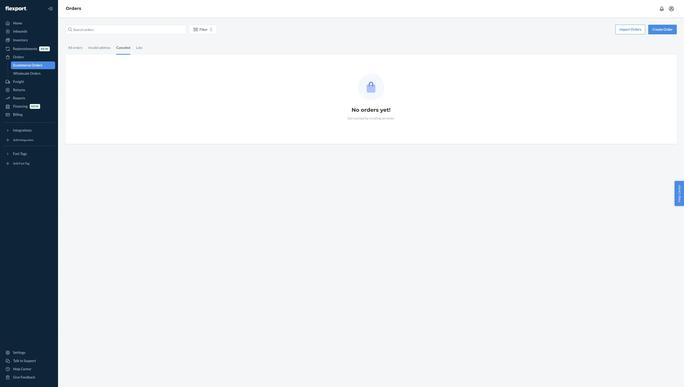 Task type: describe. For each thing, give the bounding box(es) containing it.
to
[[20, 359, 23, 363]]

get
[[348, 116, 353, 120]]

ecommerce orders
[[13, 63, 42, 67]]

open account menu image
[[669, 6, 675, 12]]

create order link
[[649, 25, 678, 34]]

canceled
[[117, 46, 130, 50]]

home link
[[3, 19, 55, 27]]

address
[[99, 46, 111, 50]]

integrations
[[13, 128, 32, 132]]

filter 1
[[200, 27, 212, 31]]

fast tags
[[13, 152, 27, 156]]

integration
[[19, 138, 34, 142]]

yet!
[[381, 107, 391, 113]]

reports link
[[3, 94, 55, 102]]

add for add integration
[[13, 138, 18, 142]]

no
[[352, 107, 360, 113]]

inventory
[[13, 38, 28, 42]]

invalid address
[[89, 46, 111, 50]]

settings link
[[3, 349, 55, 357]]

center inside button
[[678, 185, 682, 195]]

returns
[[13, 88, 25, 92]]

talk
[[13, 359, 19, 363]]

1
[[210, 27, 212, 31]]

inbounds
[[13, 29, 27, 33]]

Search orders text field
[[65, 25, 186, 34]]

1 vertical spatial help
[[13, 367, 20, 371]]

orders up search image
[[66, 6, 81, 11]]

reports
[[13, 96, 25, 100]]

empty list image
[[358, 74, 385, 100]]

import orders
[[620, 27, 642, 31]]

close navigation image
[[47, 6, 53, 12]]

0 horizontal spatial center
[[21, 367, 31, 371]]

support
[[24, 359, 36, 363]]

fast tags button
[[3, 150, 55, 158]]

import
[[620, 27, 631, 31]]

inventory link
[[3, 36, 55, 44]]

feedback
[[21, 375, 35, 380]]



Task type: vqa. For each thing, say whether or not it's contained in the screenshot.
orders corresponding to No
yes



Task type: locate. For each thing, give the bounding box(es) containing it.
new for financing
[[31, 105, 39, 108]]

inbounds link
[[3, 28, 55, 35]]

new for replenishments
[[41, 47, 48, 51]]

center
[[678, 185, 682, 195], [21, 367, 31, 371]]

add fast tag link
[[3, 160, 55, 168]]

orders
[[73, 46, 83, 50], [361, 107, 379, 113]]

orders down ecommerce orders link
[[30, 71, 41, 76]]

open notifications image
[[660, 6, 665, 12]]

1 horizontal spatial help center
[[678, 185, 682, 202]]

home
[[13, 21, 22, 25]]

wholesale orders link
[[11, 70, 55, 77]]

add down fast tags at the top left
[[13, 162, 18, 165]]

integrations button
[[3, 127, 55, 134]]

filter
[[200, 27, 208, 31]]

late
[[136, 46, 143, 50]]

orders for import orders
[[631, 27, 642, 31]]

order
[[387, 116, 395, 120]]

orders up wholesale orders link
[[32, 63, 42, 67]]

give feedback
[[13, 375, 35, 380]]

settings
[[13, 351, 25, 355]]

orders for ecommerce orders
[[32, 63, 42, 67]]

orders link
[[66, 6, 81, 11], [3, 53, 55, 61]]

add integration link
[[3, 136, 55, 144]]

orders up ecommerce
[[13, 55, 24, 59]]

0 horizontal spatial orders
[[73, 46, 83, 50]]

orders for all
[[73, 46, 83, 50]]

help inside button
[[678, 196, 682, 202]]

0 vertical spatial add
[[13, 138, 18, 142]]

wholesale orders
[[13, 71, 41, 76]]

1 horizontal spatial orders
[[361, 107, 379, 113]]

fast left tags
[[13, 152, 20, 156]]

freight link
[[3, 78, 55, 86]]

0 vertical spatial fast
[[13, 152, 20, 156]]

1 vertical spatial add
[[13, 162, 18, 165]]

0 vertical spatial new
[[41, 47, 48, 51]]

help
[[678, 196, 682, 202], [13, 367, 20, 371]]

help center inside button
[[678, 185, 682, 202]]

orders for wholesale orders
[[30, 71, 41, 76]]

all
[[68, 46, 72, 50]]

add left integration
[[13, 138, 18, 142]]

talk to support
[[13, 359, 36, 363]]

help center
[[678, 185, 682, 202], [13, 367, 31, 371]]

no orders yet!
[[352, 107, 391, 113]]

0 horizontal spatial help center
[[13, 367, 31, 371]]

returns link
[[3, 86, 55, 94]]

fast left tag
[[19, 162, 25, 165]]

help center button
[[675, 181, 685, 206]]

1 add from the top
[[13, 138, 18, 142]]

ecommerce orders link
[[11, 61, 55, 69]]

orders up get started by creating an order
[[361, 107, 379, 113]]

billing link
[[3, 111, 55, 119]]

1 horizontal spatial new
[[41, 47, 48, 51]]

2 add from the top
[[13, 162, 18, 165]]

billing
[[13, 113, 23, 117]]

by
[[365, 116, 369, 120]]

search image
[[68, 28, 72, 31]]

fast inside dropdown button
[[13, 152, 20, 156]]

0 horizontal spatial help
[[13, 367, 20, 371]]

new
[[41, 47, 48, 51], [31, 105, 39, 108]]

add for add fast tag
[[13, 162, 18, 165]]

ecommerce
[[13, 63, 31, 67]]

fast
[[13, 152, 20, 156], [19, 162, 25, 165]]

flexport logo image
[[5, 6, 27, 11]]

orders link up ecommerce orders
[[3, 53, 55, 61]]

wholesale
[[13, 71, 29, 76]]

get started by creating an order
[[348, 116, 395, 120]]

orders for no
[[361, 107, 379, 113]]

orders inside button
[[631, 27, 642, 31]]

add inside "link"
[[13, 138, 18, 142]]

new down reports link at top
[[31, 105, 39, 108]]

1 vertical spatial orders
[[361, 107, 379, 113]]

1 horizontal spatial orders link
[[66, 6, 81, 11]]

orders
[[66, 6, 81, 11], [631, 27, 642, 31], [13, 55, 24, 59], [32, 63, 42, 67], [30, 71, 41, 76]]

add fast tag
[[13, 162, 30, 165]]

freight
[[13, 80, 24, 84]]

orders link up search image
[[66, 6, 81, 11]]

started
[[354, 116, 365, 120]]

add integration
[[13, 138, 34, 142]]

talk to support button
[[3, 357, 55, 365]]

an
[[383, 116, 386, 120]]

replenishments
[[13, 47, 37, 51]]

0 vertical spatial help
[[678, 196, 682, 202]]

0 vertical spatial orders link
[[66, 6, 81, 11]]

import orders button
[[616, 25, 646, 34]]

help center link
[[3, 366, 55, 373]]

0 horizontal spatial new
[[31, 105, 39, 108]]

all orders
[[68, 46, 83, 50]]

new down inventory link
[[41, 47, 48, 51]]

give
[[13, 375, 20, 380]]

add
[[13, 138, 18, 142], [13, 162, 18, 165]]

0 vertical spatial center
[[678, 185, 682, 195]]

1 vertical spatial center
[[21, 367, 31, 371]]

1 horizontal spatial center
[[678, 185, 682, 195]]

1 vertical spatial help center
[[13, 367, 31, 371]]

1 vertical spatial orders link
[[3, 53, 55, 61]]

financing
[[13, 104, 28, 108]]

give feedback button
[[3, 374, 55, 381]]

1 horizontal spatial help
[[678, 196, 682, 202]]

tag
[[25, 162, 30, 165]]

create
[[653, 27, 664, 31]]

order
[[664, 27, 673, 31]]

invalid
[[89, 46, 98, 50]]

0 vertical spatial orders
[[73, 46, 83, 50]]

0 vertical spatial help center
[[678, 185, 682, 202]]

tags
[[20, 152, 27, 156]]

orders right the 'all'
[[73, 46, 83, 50]]

create order
[[653, 27, 673, 31]]

1 vertical spatial new
[[31, 105, 39, 108]]

orders right import
[[631, 27, 642, 31]]

1 vertical spatial fast
[[19, 162, 25, 165]]

0 horizontal spatial orders link
[[3, 53, 55, 61]]

creating
[[370, 116, 382, 120]]



